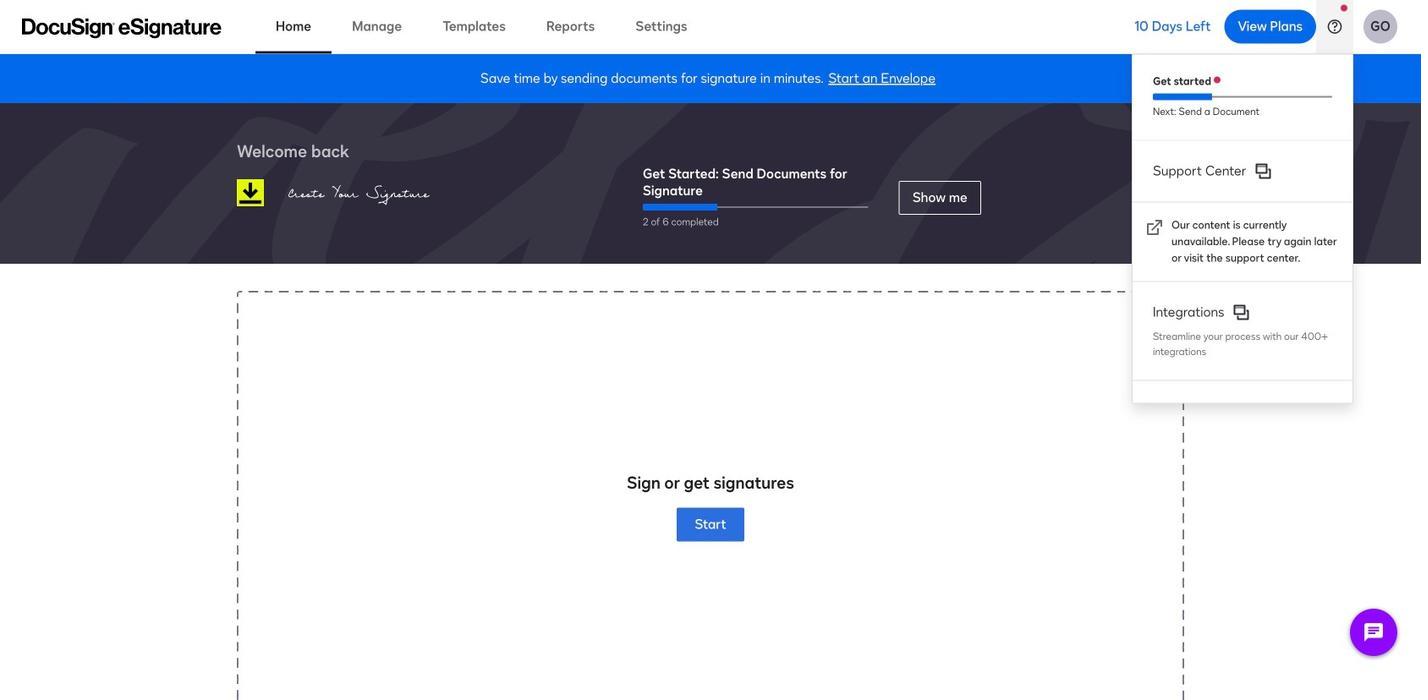 Task type: locate. For each thing, give the bounding box(es) containing it.
help region
[[1133, 54, 1353, 482]]



Task type: vqa. For each thing, say whether or not it's contained in the screenshot.
REMOVE COOL FROM FAVORITES ICON on the left
no



Task type: describe. For each thing, give the bounding box(es) containing it.
docusign esignature image
[[22, 18, 222, 38]]

docusignlogo image
[[237, 179, 264, 206]]



